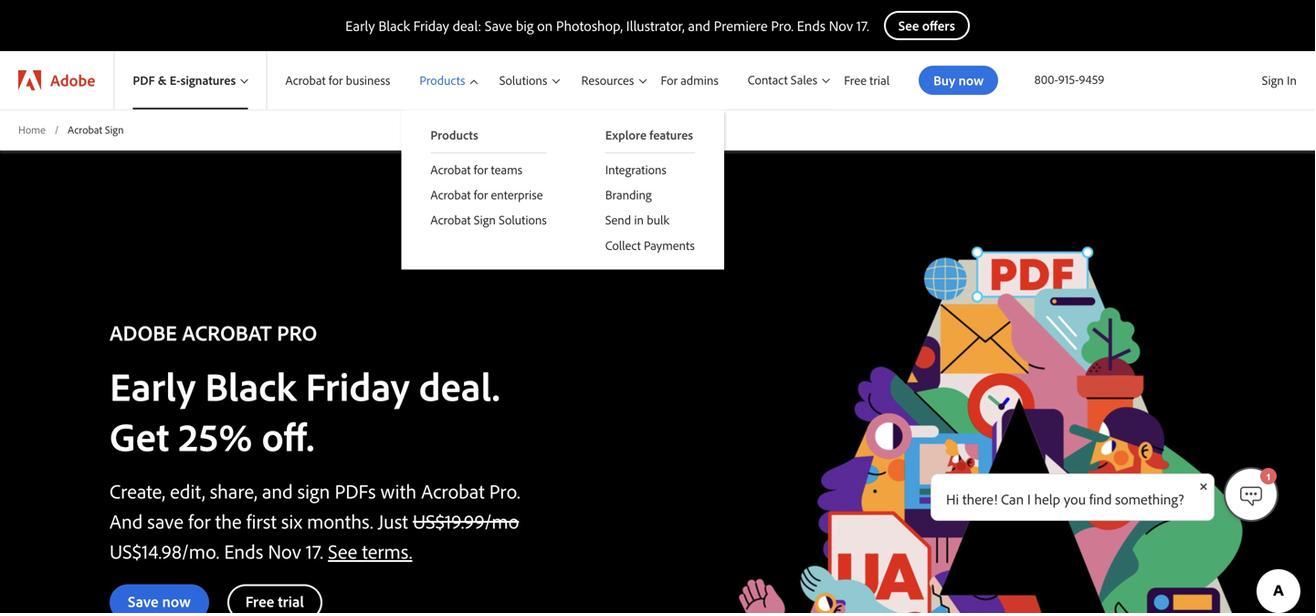 Task type: describe. For each thing, give the bounding box(es) containing it.
save now
[[128, 592, 191, 612]]

black for 25%
[[205, 361, 296, 411]]

1 horizontal spatial free trial
[[844, 72, 890, 88]]

1 vertical spatial trial
[[278, 592, 304, 612]]

pro. inside 'create, edit, share, and sign pdfs with acrobat pro. and save for the first six months. just'
[[489, 478, 520, 504]]

the
[[215, 509, 242, 534]]

payments
[[644, 237, 695, 253]]

sign for acrobat sign solutions
[[474, 212, 496, 228]]

home link
[[18, 122, 46, 138]]

months.
[[307, 509, 373, 534]]

1 vertical spatial save
[[128, 592, 159, 612]]

hi there! can i help you find something?
[[946, 490, 1184, 509]]

premiere
[[714, 16, 768, 35]]

send in bulk link
[[576, 208, 724, 233]]

1 horizontal spatial free
[[844, 72, 867, 88]]

teams
[[491, 162, 523, 178]]

pdf
[[133, 72, 155, 88]]

us$19.99/mo
[[413, 509, 519, 534]]

0 vertical spatial free trial link
[[833, 51, 901, 110]]

acrobat for acrobat sign
[[68, 123, 102, 137]]

adobe
[[50, 70, 95, 90]]

sign for acrobat sign
[[105, 123, 124, 137]]

e-
[[170, 72, 181, 88]]

1 vertical spatial free
[[246, 592, 274, 612]]

contact
[[748, 72, 788, 88]]

pro
[[277, 319, 317, 346]]

for admins link
[[650, 51, 730, 110]]

acrobat for enterprise
[[430, 187, 543, 203]]

0 vertical spatial trial
[[870, 72, 890, 88]]

for inside 'create, edit, share, and sign pdfs with acrobat pro. and save for the first six months. just'
[[188, 509, 211, 534]]

acrobat for acrobat for business
[[285, 72, 326, 88]]

sign inside sign in button
[[1262, 72, 1284, 88]]

and inside 'create, edit, share, and sign pdfs with acrobat pro. and save for the first six months. just'
[[262, 478, 293, 504]]

just
[[378, 509, 408, 534]]

friday for deal.
[[306, 361, 410, 411]]

products button
[[401, 51, 481, 110]]

integrations link
[[576, 153, 724, 182]]

1 button
[[1224, 468, 1279, 522]]

collect payments link
[[576, 233, 724, 258]]

with
[[381, 478, 417, 504]]

i
[[1027, 490, 1031, 509]]

800-915-9459 link
[[1034, 71, 1105, 87]]

deal.
[[419, 361, 500, 411]]

black for big
[[378, 16, 410, 35]]

in
[[634, 212, 644, 228]]

off.
[[262, 411, 315, 462]]

hi
[[946, 490, 959, 509]]

collect
[[605, 237, 641, 253]]

business
[[346, 72, 390, 88]]

explore
[[605, 127, 647, 143]]

adobe link
[[0, 51, 114, 110]]

something?
[[1115, 490, 1184, 509]]

acrobat for acrobat sign solutions
[[430, 212, 471, 228]]

find
[[1089, 490, 1112, 509]]

1 vertical spatial products
[[430, 127, 478, 143]]

there!
[[963, 490, 998, 509]]

acrobat for business link
[[267, 51, 401, 110]]

send in bulk
[[605, 212, 669, 228]]

terms.
[[362, 539, 412, 564]]

acrobat for enterprise link
[[401, 182, 576, 208]]

acrobat for teams
[[430, 162, 523, 178]]

solutions button
[[481, 51, 563, 110]]

six
[[281, 509, 302, 534]]

adobe
[[110, 319, 177, 346]]

pdfs
[[335, 478, 376, 504]]

acrobat inside 'create, edit, share, and sign pdfs with acrobat pro. and save for the first six months. just'
[[421, 478, 485, 504]]

help
[[1034, 490, 1060, 509]]

sign
[[298, 478, 330, 504]]

for for business
[[329, 72, 343, 88]]

800-
[[1034, 71, 1058, 87]]

sign in
[[1262, 72, 1297, 88]]

admins
[[681, 72, 719, 88]]

acrobat
[[182, 319, 272, 346]]

see
[[328, 539, 357, 564]]

0 vertical spatial save
[[485, 16, 513, 35]]

early black friday deal: save big on photoshop, illustrator, and premiere pro. ends nov 17.
[[345, 16, 869, 35]]

signatures
[[181, 72, 236, 88]]

bulk
[[647, 212, 669, 228]]

nov inside us$19.99/mo us$14.98/mo . ends nov 17. see terms.
[[268, 539, 301, 564]]

adobe acrobat pro
[[110, 319, 317, 346]]

save now link
[[110, 585, 209, 614]]

deal:
[[453, 16, 481, 35]]

first
[[246, 509, 277, 534]]

collect payments
[[605, 237, 695, 253]]

home
[[18, 123, 46, 137]]

pdf & e-signatures
[[133, 72, 236, 88]]

can
[[1001, 490, 1024, 509]]



Task type: locate. For each thing, give the bounding box(es) containing it.
black down acrobat
[[205, 361, 296, 411]]

0 horizontal spatial save
[[128, 592, 159, 612]]

trial down us$19.99/mo us$14.98/mo . ends nov 17. see terms.
[[278, 592, 304, 612]]

1 horizontal spatial pro.
[[771, 16, 794, 35]]

1 horizontal spatial 17.
[[857, 16, 869, 35]]

ends right .
[[224, 539, 263, 564]]

1 horizontal spatial sign
[[474, 212, 496, 228]]

2 horizontal spatial sign
[[1262, 72, 1284, 88]]

1 vertical spatial early
[[110, 361, 196, 411]]

1 vertical spatial and
[[262, 478, 293, 504]]

&
[[158, 72, 167, 88]]

friday inside early black friday deal. get 25% off.
[[306, 361, 410, 411]]

acrobat down acrobat for enterprise
[[430, 212, 471, 228]]

free trial right 'sales'
[[844, 72, 890, 88]]

sign inside acrobat sign solutions link
[[474, 212, 496, 228]]

9459
[[1079, 71, 1105, 87]]

products down "deal:"
[[420, 72, 465, 88]]

share,
[[210, 478, 257, 504]]

0 vertical spatial early
[[345, 16, 375, 35]]

1 vertical spatial ends
[[224, 539, 263, 564]]

1 horizontal spatial trial
[[870, 72, 890, 88]]

0 vertical spatial black
[[378, 16, 410, 35]]

0 horizontal spatial sign
[[105, 123, 124, 137]]

free trial link down us$19.99/mo us$14.98/mo . ends nov 17. see terms.
[[227, 585, 322, 614]]

0 vertical spatial pro.
[[771, 16, 794, 35]]

1 vertical spatial nov
[[268, 539, 301, 564]]

nov down the six
[[268, 539, 301, 564]]

acrobat sign solutions link
[[401, 208, 576, 233]]

1 vertical spatial free trial link
[[227, 585, 322, 614]]

0 horizontal spatial friday
[[306, 361, 410, 411]]

1 vertical spatial free trial
[[246, 592, 304, 612]]

solutions inside popup button
[[499, 72, 547, 88]]

early
[[345, 16, 375, 35], [110, 361, 196, 411]]

acrobat for acrobat for teams
[[430, 162, 471, 178]]

early for early black friday deal: save big on photoshop, illustrator, and premiere pro. ends nov 17.
[[345, 16, 375, 35]]

sign left in
[[1262, 72, 1284, 88]]

early up business
[[345, 16, 375, 35]]

products inside popup button
[[420, 72, 465, 88]]

friday left "deal:"
[[413, 16, 449, 35]]

branding
[[605, 187, 652, 203]]

save left big at the left top of page
[[485, 16, 513, 35]]

contact sales
[[748, 72, 817, 88]]

1 solutions from the top
[[499, 72, 547, 88]]

products
[[420, 72, 465, 88], [430, 127, 478, 143]]

black up business
[[378, 16, 410, 35]]

915-
[[1058, 71, 1079, 87]]

resources button
[[563, 51, 650, 110]]

pdf & e-signatures button
[[115, 51, 266, 110]]

explore features
[[605, 127, 693, 143]]

and up the six
[[262, 478, 293, 504]]

1 vertical spatial solutions
[[499, 212, 547, 228]]

1 horizontal spatial early
[[345, 16, 375, 35]]

1 horizontal spatial friday
[[413, 16, 449, 35]]

save
[[485, 16, 513, 35], [128, 592, 159, 612]]

for
[[661, 72, 678, 88]]

1 vertical spatial friday
[[306, 361, 410, 411]]

0 horizontal spatial trial
[[278, 592, 304, 612]]

0 vertical spatial free
[[844, 72, 867, 88]]

early inside early black friday deal. get 25% off.
[[110, 361, 196, 411]]

trial right 'sales'
[[870, 72, 890, 88]]

1
[[1266, 473, 1271, 483]]

1 vertical spatial black
[[205, 361, 296, 411]]

see terms. link
[[328, 539, 412, 564]]

acrobat down adobe
[[68, 123, 102, 137]]

us$19.99/mo us$14.98/mo . ends nov 17. see terms.
[[110, 509, 519, 564]]

free right 'sales'
[[844, 72, 867, 88]]

acrobat sign solutions
[[430, 212, 547, 228]]

edit,
[[170, 478, 205, 504]]

sales
[[791, 72, 817, 88]]

0 horizontal spatial free trial link
[[227, 585, 322, 614]]

and
[[110, 509, 143, 534]]

for for teams
[[474, 162, 488, 178]]

free trial link
[[833, 51, 901, 110], [227, 585, 322, 614]]

acrobat up us$19.99/mo
[[421, 478, 485, 504]]

free trial link right 'sales'
[[833, 51, 901, 110]]

in
[[1287, 72, 1297, 88]]

branding link
[[576, 182, 724, 208]]

0 horizontal spatial free
[[246, 592, 274, 612]]

1 vertical spatial sign
[[105, 123, 124, 137]]

ends inside us$19.99/mo us$14.98/mo . ends nov 17. see terms.
[[224, 539, 263, 564]]

1 horizontal spatial free trial link
[[833, 51, 901, 110]]

pro. right premiere
[[771, 16, 794, 35]]

17. inside us$19.99/mo us$14.98/mo . ends nov 17. see terms.
[[306, 539, 323, 564]]

2 solutions from the top
[[499, 212, 547, 228]]

sign down acrobat for enterprise
[[474, 212, 496, 228]]

pro. up us$19.99/mo
[[489, 478, 520, 504]]

25%
[[178, 411, 253, 462]]

create,
[[110, 478, 165, 504]]

friday
[[413, 16, 449, 35], [306, 361, 410, 411]]

free down first
[[246, 592, 274, 612]]

for for enterprise
[[474, 187, 488, 203]]

acrobat for acrobat for enterprise
[[430, 187, 471, 203]]

solutions
[[499, 72, 547, 88], [499, 212, 547, 228]]

enterprise
[[491, 187, 543, 203]]

early down adobe
[[110, 361, 196, 411]]

resources
[[581, 72, 634, 88]]

0 vertical spatial sign
[[1262, 72, 1284, 88]]

nov up contact sales dropdown button
[[829, 16, 853, 35]]

17.
[[857, 16, 869, 35], [306, 539, 323, 564]]

sign in button
[[1258, 65, 1301, 96]]

acrobat sign
[[68, 123, 124, 137]]

black inside early black friday deal. get 25% off.
[[205, 361, 296, 411]]

acrobat up acrobat for enterprise
[[430, 162, 471, 178]]

integrations
[[605, 162, 667, 178]]

photoshop,
[[556, 16, 623, 35]]

for admins
[[661, 72, 719, 88]]

contact sales button
[[730, 51, 833, 110]]

friday down pro
[[306, 361, 410, 411]]

sign down the adobe 'link'
[[105, 123, 124, 137]]

ends up 'sales'
[[797, 16, 826, 35]]

get
[[110, 411, 169, 462]]

acrobat for business
[[285, 72, 390, 88]]

0 horizontal spatial 17.
[[306, 539, 323, 564]]

products up acrobat for teams
[[430, 127, 478, 143]]

free trial
[[844, 72, 890, 88], [246, 592, 304, 612]]

for
[[329, 72, 343, 88], [474, 162, 488, 178], [474, 187, 488, 203], [188, 509, 211, 534]]

0 vertical spatial solutions
[[499, 72, 547, 88]]

for left teams
[[474, 162, 488, 178]]

for left business
[[329, 72, 343, 88]]

0 vertical spatial friday
[[413, 16, 449, 35]]

for down acrobat for teams
[[474, 187, 488, 203]]

solutions down enterprise
[[499, 212, 547, 228]]

save
[[147, 509, 184, 534]]

0 vertical spatial ends
[[797, 16, 826, 35]]

free trial down us$19.99/mo us$14.98/mo . ends nov 17. see terms.
[[246, 592, 304, 612]]

0 vertical spatial and
[[688, 16, 711, 35]]

on
[[537, 16, 553, 35]]

early black friday deal. get 25% off.
[[110, 361, 500, 462]]

create, edit, share, and sign pdfs with acrobat pro. and save for the first six months. just
[[110, 478, 520, 534]]

features
[[650, 127, 693, 143]]

save left now
[[128, 592, 159, 612]]

0 vertical spatial free trial
[[844, 72, 890, 88]]

nov
[[829, 16, 853, 35], [268, 539, 301, 564]]

1 horizontal spatial black
[[378, 16, 410, 35]]

0 horizontal spatial free trial
[[246, 592, 304, 612]]

1 vertical spatial pro.
[[489, 478, 520, 504]]

ends
[[797, 16, 826, 35], [224, 539, 263, 564]]

now
[[162, 592, 191, 612]]

1 horizontal spatial save
[[485, 16, 513, 35]]

big
[[516, 16, 534, 35]]

1 horizontal spatial and
[[688, 16, 711, 35]]

and left premiere
[[688, 16, 711, 35]]

solutions down big at the left top of page
[[499, 72, 547, 88]]

1 horizontal spatial ends
[[797, 16, 826, 35]]

0 vertical spatial products
[[420, 72, 465, 88]]

us$14.98/mo
[[110, 539, 216, 564]]

0 horizontal spatial ends
[[224, 539, 263, 564]]

early for early black friday deal. get 25% off.
[[110, 361, 196, 411]]

1 vertical spatial 17.
[[306, 539, 323, 564]]

0 horizontal spatial and
[[262, 478, 293, 504]]

acrobat
[[285, 72, 326, 88], [68, 123, 102, 137], [430, 162, 471, 178], [430, 187, 471, 203], [430, 212, 471, 228], [421, 478, 485, 504]]

you
[[1064, 490, 1086, 509]]

acrobat for teams link
[[401, 153, 576, 182]]

0 horizontal spatial nov
[[268, 539, 301, 564]]

acrobat down acrobat for teams
[[430, 187, 471, 203]]

.
[[216, 539, 219, 564]]

illustrator,
[[626, 16, 685, 35]]

0 vertical spatial nov
[[829, 16, 853, 35]]

2 vertical spatial sign
[[474, 212, 496, 228]]

0 horizontal spatial early
[[110, 361, 196, 411]]

0 horizontal spatial pro.
[[489, 478, 520, 504]]

0 horizontal spatial black
[[205, 361, 296, 411]]

acrobat left business
[[285, 72, 326, 88]]

0 vertical spatial 17.
[[857, 16, 869, 35]]

1 horizontal spatial nov
[[829, 16, 853, 35]]

for left the the
[[188, 509, 211, 534]]

send
[[605, 212, 631, 228]]

800-915-9459
[[1034, 71, 1105, 87]]

friday for deal:
[[413, 16, 449, 35]]



Task type: vqa. For each thing, say whether or not it's contained in the screenshot.
Corporate Responsibility
no



